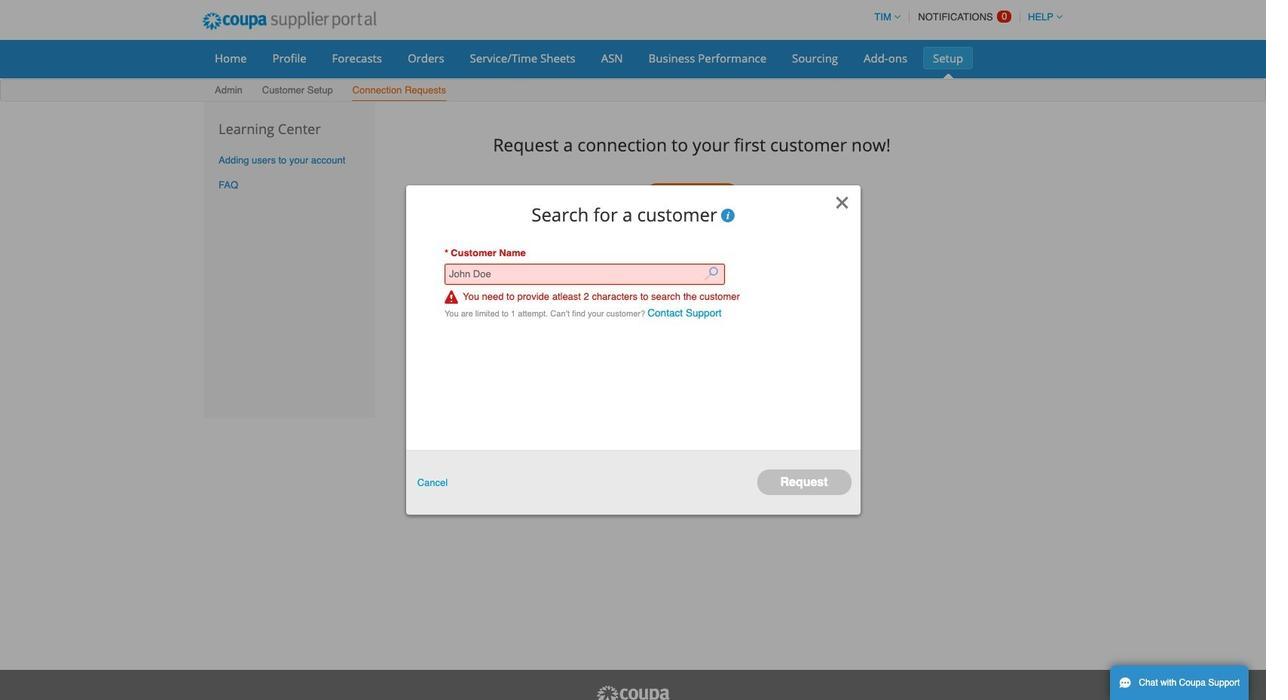 Task type: vqa. For each thing, say whether or not it's contained in the screenshot.
Type to search for a customer text field
yes



Task type: locate. For each thing, give the bounding box(es) containing it.
Type to search for a customer text field
[[445, 264, 725, 285]]

dialog
[[406, 185, 860, 515]]

0 horizontal spatial coupa supplier portal image
[[192, 2, 386, 40]]

coupa supplier portal image
[[192, 2, 386, 40], [595, 685, 671, 700]]

1 vertical spatial coupa supplier portal image
[[595, 685, 671, 700]]



Task type: describe. For each thing, give the bounding box(es) containing it.
1 horizontal spatial coupa supplier portal image
[[595, 685, 671, 700]]

0 vertical spatial coupa supplier portal image
[[192, 2, 386, 40]]

close image
[[835, 195, 850, 210]]



